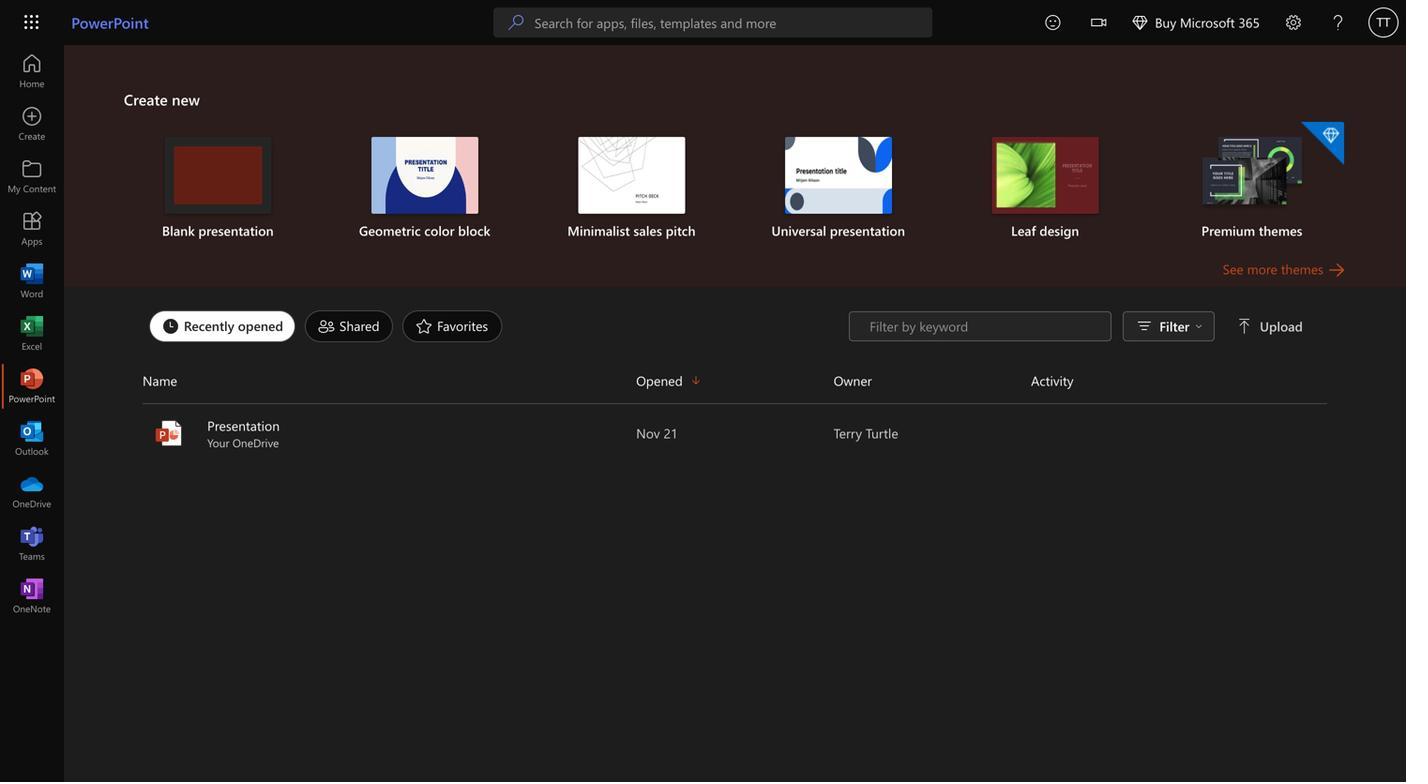 Task type: locate. For each thing, give the bounding box(es) containing it.
see more themes
[[1223, 260, 1324, 278]]

navigation
[[0, 45, 64, 623]]

1 presentation from the left
[[198, 222, 274, 239]]

minimalist sales pitch
[[568, 222, 696, 239]]

universal
[[772, 222, 827, 239]]

geometric color block image
[[371, 137, 478, 214]]

onenote image
[[23, 587, 41, 606]]

recently
[[184, 317, 234, 334]]

nov 21
[[636, 425, 678, 442]]

recently opened element
[[149, 311, 295, 342]]

create image
[[23, 114, 41, 133]]

geometric color block element
[[333, 137, 517, 240]]

premium templates diamond image
[[1301, 122, 1344, 165]]

opened
[[636, 372, 683, 389]]

terry
[[834, 425, 862, 442]]

themes up see more themes button
[[1259, 222, 1303, 239]]

1 horizontal spatial presentation
[[830, 222, 905, 239]]

universal presentation
[[772, 222, 905, 239]]

0 vertical spatial themes
[[1259, 222, 1303, 239]]

row inside create new main content
[[143, 366, 1328, 404]]

 upload
[[1238, 318, 1303, 335]]

1 vertical spatial themes
[[1281, 260, 1324, 278]]

themes
[[1259, 222, 1303, 239], [1281, 260, 1324, 278]]

opened
[[238, 317, 283, 334]]

2 presentation from the left
[[830, 222, 905, 239]]

design
[[1040, 222, 1079, 239]]

presentation right blank
[[198, 222, 274, 239]]

more
[[1247, 260, 1278, 278]]

name button
[[143, 366, 636, 396]]

see more themes button
[[1223, 259, 1346, 280]]

onedrive image
[[23, 482, 41, 501]]

create
[[124, 89, 168, 109]]


[[1133, 15, 1148, 30]]

Filter by keyword text field
[[868, 317, 1102, 336]]

minimalist sales pitch element
[[539, 137, 724, 240]]

presentation
[[198, 222, 274, 239], [830, 222, 905, 239]]

list
[[124, 120, 1346, 259]]

list inside create new main content
[[124, 120, 1346, 259]]

shared tab
[[300, 311, 398, 342]]

owner button
[[834, 366, 1031, 396]]

presentation for blank presentation
[[198, 222, 274, 239]]

favorites element
[[402, 311, 502, 342]]

name presentation cell
[[143, 417, 636, 450]]

list containing blank presentation
[[124, 120, 1346, 259]]

terry turtle
[[834, 425, 898, 442]]

tt button
[[1361, 0, 1406, 45]]

name
[[143, 372, 177, 389]]

powerpoint banner
[[0, 0, 1406, 48]]

recently opened
[[184, 317, 283, 334]]

geometric
[[359, 222, 421, 239]]

0 horizontal spatial presentation
[[198, 222, 274, 239]]

filter
[[1160, 318, 1190, 335]]

color
[[424, 222, 455, 239]]

navigation inside create new application
[[0, 45, 64, 623]]

None search field
[[493, 8, 933, 38]]

universal presentation image
[[785, 137, 892, 214]]

recently opened tab
[[144, 311, 300, 342]]

presentation for universal presentation
[[830, 222, 905, 239]]

tab list
[[144, 306, 849, 347]]

geometric color block
[[359, 222, 491, 239]]

blank
[[162, 222, 195, 239]]

Search box. Suggestions appear as you type. search field
[[535, 8, 933, 38]]

row containing name
[[143, 366, 1328, 404]]

home image
[[23, 62, 41, 81]]

powerpoint image
[[23, 377, 41, 396]]

presentation down 'universal presentation' "image" at the top right of page
[[830, 222, 905, 239]]

 button
[[1077, 0, 1122, 48]]

presentation
[[207, 417, 280, 434]]

none search field inside powerpoint banner
[[493, 8, 933, 38]]

row
[[143, 366, 1328, 404]]

opened button
[[636, 366, 834, 396]]

blank presentation element
[[126, 137, 310, 240]]

themes right more
[[1281, 260, 1324, 278]]

tab list containing recently opened
[[144, 306, 849, 347]]

premium
[[1202, 222, 1256, 239]]



Task type: describe. For each thing, give the bounding box(es) containing it.
create new application
[[0, 45, 1406, 782]]

buy
[[1155, 14, 1177, 31]]

displaying 1 out of 6 files. status
[[849, 311, 1307, 342]]

leaf design
[[1011, 222, 1079, 239]]

minimalist sales pitch image
[[578, 137, 685, 214]]

leaf
[[1011, 222, 1036, 239]]

activity
[[1031, 372, 1074, 389]]

21
[[664, 425, 678, 442]]

new
[[172, 89, 200, 109]]

premium themes image
[[1199, 137, 1306, 212]]


[[1195, 323, 1203, 330]]

tt
[[1377, 15, 1391, 30]]

filter 
[[1160, 318, 1203, 335]]

upload
[[1260, 318, 1303, 335]]


[[1092, 15, 1107, 30]]

turtle
[[866, 425, 898, 442]]

block
[[458, 222, 491, 239]]

outlook image
[[23, 430, 41, 448]]

excel image
[[23, 325, 41, 343]]


[[1238, 319, 1253, 334]]

my content image
[[23, 167, 41, 186]]

word image
[[23, 272, 41, 291]]

onedrive
[[233, 435, 279, 450]]

teams image
[[23, 535, 41, 554]]

microsoft
[[1180, 14, 1235, 31]]

activity, column 4 of 4 column header
[[1031, 366, 1328, 396]]

your
[[207, 435, 229, 450]]

blank presentation
[[162, 222, 274, 239]]

tab list inside create new main content
[[144, 306, 849, 347]]

favorites tab
[[398, 311, 507, 342]]

shared
[[340, 317, 380, 334]]

leaf design element
[[953, 137, 1138, 240]]

presentation your onedrive
[[207, 417, 280, 450]]

 buy microsoft 365
[[1133, 14, 1260, 31]]

apps image
[[23, 220, 41, 238]]

favorites
[[437, 317, 488, 334]]

themes inside see more themes button
[[1281, 260, 1324, 278]]

universal presentation element
[[746, 137, 931, 240]]

premium themes element
[[1160, 122, 1344, 240]]

sales
[[634, 222, 662, 239]]

365
[[1239, 14, 1260, 31]]

pitch
[[666, 222, 696, 239]]

owner
[[834, 372, 872, 389]]

create new
[[124, 89, 200, 109]]

create new main content
[[64, 45, 1406, 459]]

nov
[[636, 425, 660, 442]]

minimalist
[[568, 222, 630, 239]]

themes inside premium themes element
[[1259, 222, 1303, 239]]

leaf design image
[[992, 137, 1099, 214]]

shared element
[[305, 311, 393, 342]]

see
[[1223, 260, 1244, 278]]

premium themes
[[1202, 222, 1303, 239]]

powerpoint
[[71, 12, 149, 32]]

powerpoint image
[[154, 418, 184, 448]]



Task type: vqa. For each thing, say whether or not it's contained in the screenshot.
the powerpoint image to the left
yes



